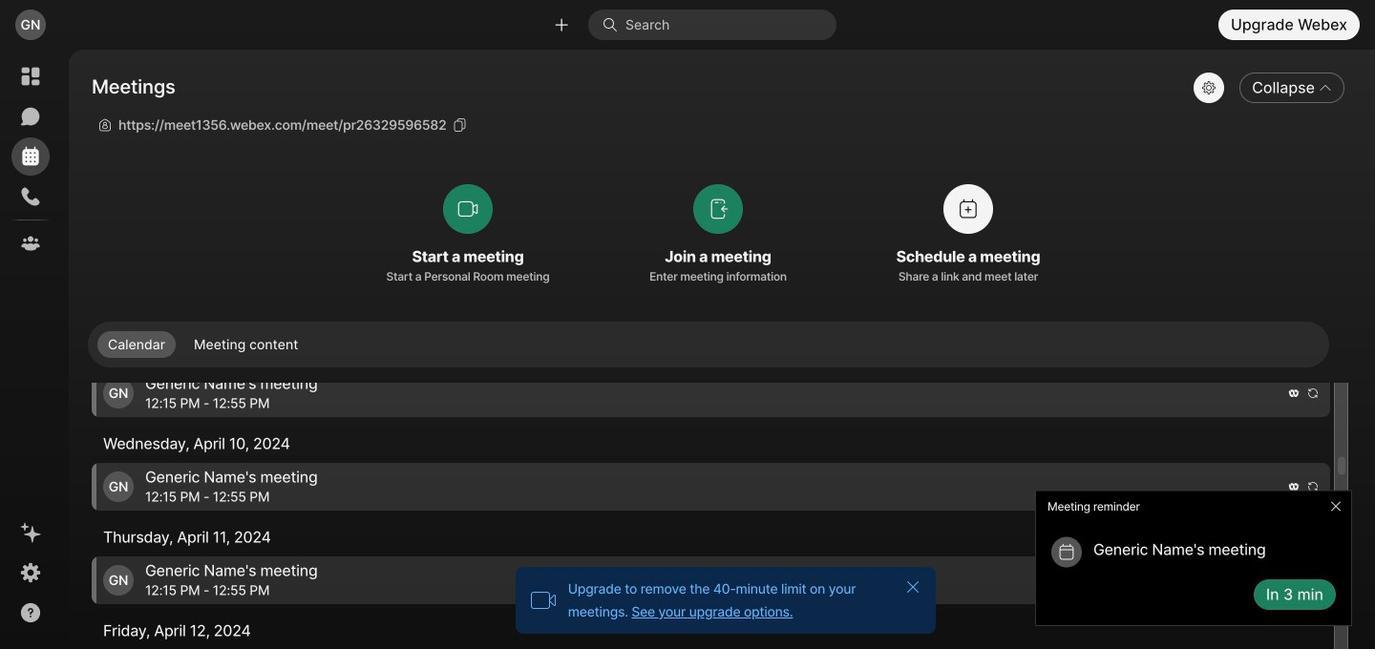 Task type: locate. For each thing, give the bounding box(es) containing it.
alert
[[1028, 483, 1360, 634]]

april 10, 2024 12:15 pm to 12:55 pm generic name's meeting recurring meeting,  generic name list item
[[92, 463, 1330, 511]]

navigation
[[0, 50, 61, 649]]



Task type: describe. For each thing, give the bounding box(es) containing it.
april 11, 2024 12:15 pm to 12:55 pm generic name's meeting recurring meeting,  generic name list item
[[92, 557, 1330, 605]]

cancel_16 image
[[905, 580, 920, 595]]

camera_28 image
[[530, 587, 556, 614]]

april 9, 2024 12:15 pm to 12:55 pm generic name's meeting recurring meeting,  generic name list item
[[92, 370, 1330, 418]]

webex tab list
[[11, 57, 50, 263]]



Task type: vqa. For each thing, say whether or not it's contained in the screenshot.
Go to your Webex Meetings site menu item
no



